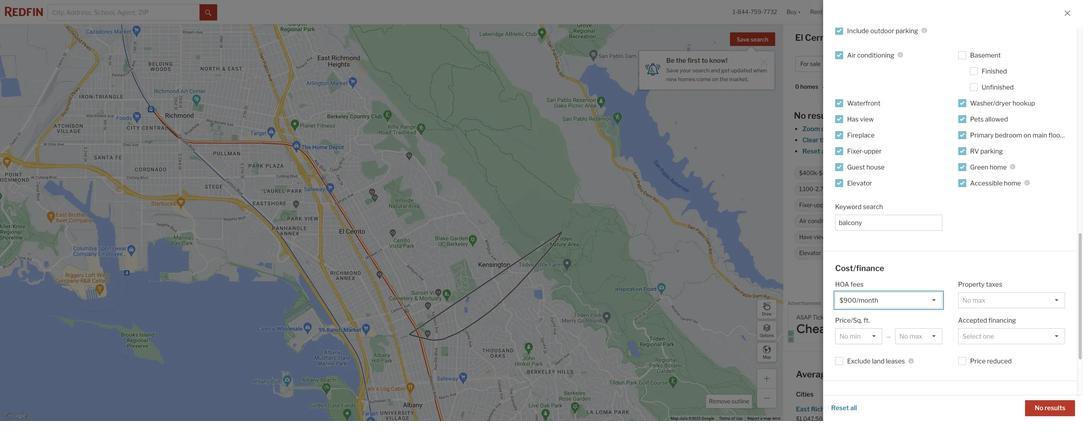 Task type: describe. For each thing, give the bounding box(es) containing it.
hoa fees
[[835, 281, 864, 288]]

prices
[[859, 369, 884, 380]]

be the first to know! dialog
[[639, 46, 774, 89]]

fees
[[851, 281, 864, 288]]

homes inside the zoom out clear the map boundary reset all filters or remove one of your filters below to see more homes
[[991, 148, 1011, 155]]

reset inside button
[[831, 404, 849, 412]]

0 vertical spatial air conditioning
[[847, 51, 894, 59]]

0 horizontal spatial conditioning
[[808, 218, 841, 224]]

0 vertical spatial air
[[847, 51, 856, 59]]

accepted
[[958, 317, 987, 324]]

0 horizontal spatial the
[[676, 57, 686, 64]]

map for map
[[763, 355, 771, 359]]

1 filters from the left
[[830, 148, 848, 155]]

submit search image
[[205, 9, 212, 16]]

save search button
[[730, 32, 775, 46]]

options button
[[757, 321, 777, 341]]

studio+ / 4+ ba
[[962, 61, 1001, 67]]

main for primary bedroom on main floor
[[1033, 131, 1047, 139]]

on for primary bedroom on main floor
[[1024, 131, 1031, 139]]

has view
[[847, 115, 874, 123]]

for sale button
[[795, 56, 836, 72]]

save for save search
[[737, 36, 750, 43]]

home right remove coming soon, under contract/pending image
[[1004, 179, 1021, 187]]

search for save search
[[751, 36, 769, 43]]

1 horizontal spatial accessible home
[[970, 179, 1021, 187]]

house
[[867, 163, 885, 171]]

be the first to know!
[[666, 57, 728, 64]]

0 vertical spatial ft.
[[841, 186, 846, 193]]

waterfront
[[847, 99, 881, 107]]

4+
[[986, 61, 993, 67]]

price/sq.
[[835, 317, 862, 324]]

google
[[702, 416, 714, 421]]

7732
[[764, 9, 777, 15]]

sq.
[[832, 186, 840, 193]]

draw
[[762, 311, 772, 316]]

near
[[886, 369, 905, 380]]

main for primary bedroom on main
[[963, 218, 975, 224]]

759-
[[751, 9, 764, 15]]

1 vertical spatial $4.5m
[[819, 170, 836, 177]]

up
[[1004, 186, 1010, 193]]

one
[[881, 148, 892, 155]]

sale
[[810, 61, 821, 67]]

include outdoor parking
[[847, 27, 918, 35]]

City, Address, School, Agent, ZIP search field
[[48, 4, 200, 20]]

reset all button
[[831, 400, 857, 416]]

0 horizontal spatial parking
[[896, 27, 918, 35]]

home up listing
[[833, 369, 857, 380]]

1-844-759-7732
[[733, 9, 777, 15]]

options
[[760, 333, 774, 338]]

remove 1,100-2,750 sq. ft. image
[[851, 187, 856, 192]]

terms of use link
[[719, 416, 743, 421]]

remove
[[857, 148, 880, 155]]

el cerrito
[[952, 278, 979, 285]]

reduced
[[987, 358, 1012, 365]]

report for report a map error
[[748, 416, 760, 421]]

spots
[[1033, 250, 1048, 256]]

upper
[[864, 147, 882, 155]]

$4.5m inside button
[[865, 61, 882, 67]]

fixer- for upper
[[847, 147, 864, 155]]

price/sq. ft.
[[835, 317, 870, 324]]

exclude for exclude 55+ communities
[[854, 202, 875, 208]]

cost/finance
[[835, 263, 885, 273]]

hoa for hoa fees
[[835, 281, 849, 288]]

map for map data ©2023 google
[[671, 416, 679, 421]]

taxes
[[986, 281, 1002, 288]]

zoom
[[803, 125, 820, 133]]

1 horizontal spatial elevator
[[847, 179, 872, 187]]

0 homes •
[[795, 83, 824, 91]]

balcony
[[962, 250, 983, 256]]

primary for primary bedroom on main floor
[[970, 131, 994, 139]]

reset inside the zoom out clear the map boundary reset all filters or remove one of your filters below to see more homes
[[803, 148, 820, 155]]

zoom out clear the map boundary reset all filters or remove one of your filters below to see more homes
[[803, 125, 1011, 155]]

contract/pending
[[922, 186, 967, 193]]

boundary
[[846, 136, 874, 144]]

land for exclude
[[872, 358, 885, 365]]

townhouse, land
[[944, 170, 987, 177]]

1 horizontal spatial accessible
[[970, 179, 1003, 187]]

el cerrito link
[[952, 278, 979, 285]]

e.g. office, balcony, modern text field
[[839, 219, 939, 227]]

data
[[680, 416, 688, 421]]

list box right the —
[[895, 328, 942, 344]]

1 vertical spatial accessible home
[[896, 250, 941, 256]]

accepted financing
[[958, 317, 1016, 324]]

outline
[[732, 398, 749, 405]]

average home prices near el cerrito, ca
[[796, 369, 963, 380]]

leases
[[886, 358, 905, 365]]

1 vertical spatial green
[[843, 250, 859, 256]]

report ad
[[1061, 302, 1079, 306]]

exclude for exclude land leases
[[847, 358, 871, 365]]

0 vertical spatial ca
[[839, 32, 851, 43]]

land for townhouse,
[[976, 170, 987, 177]]

remove coming soon, under contract/pending image
[[973, 187, 977, 192]]

no results inside "button"
[[1035, 404, 1066, 412]]

0
[[795, 83, 799, 90]]

results inside "button"
[[1045, 404, 1066, 412]]

1 vertical spatial air
[[799, 218, 807, 224]]

primary bedroom on main
[[908, 218, 975, 224]]

save for save your search and get updated when new homes come on the market.
[[666, 67, 679, 74]]

el for el cerrito, ca homes for sale
[[795, 32, 803, 43]]

parking for rv parking
[[981, 147, 1003, 155]]

reset all filters button
[[802, 148, 848, 155]]

1 horizontal spatial cerrito,
[[917, 369, 948, 380]]

save search
[[737, 36, 769, 43]]

remove outline
[[709, 398, 749, 405]]

cities
[[796, 391, 814, 398]]

draw button
[[757, 299, 777, 319]]

new
[[666, 76, 677, 82]]

price
[[970, 358, 986, 365]]

first
[[688, 57, 700, 64]]

hookup
[[1013, 99, 1035, 107]]

844-
[[738, 9, 751, 15]]

keyword
[[835, 203, 862, 211]]

$900/month
[[1018, 186, 1052, 193]]

zoom out button
[[802, 125, 832, 133]]

0 horizontal spatial no results
[[794, 110, 837, 121]]

$400k- inside $400k-$4.5m button
[[844, 61, 865, 67]]

exclude land leases
[[847, 358, 905, 365]]

fixer-upper
[[847, 147, 882, 155]]

when
[[753, 67, 767, 74]]

clear
[[803, 136, 819, 144]]

have view
[[799, 234, 826, 240]]

2 vertical spatial to
[[1011, 186, 1017, 193]]

1 vertical spatial map
[[764, 416, 772, 421]]

©2023
[[689, 416, 701, 421]]

advertisement
[[788, 300, 821, 306]]

2 filters from the left
[[916, 148, 933, 155]]

1-844-759-7732 link
[[733, 9, 777, 15]]

primary bedroom on main floor
[[970, 131, 1063, 139]]

your inside save your search and get updated when new homes come on the market.
[[680, 67, 691, 74]]

1,100-2,750 sq. ft.
[[799, 186, 846, 193]]

east
[[796, 406, 810, 413]]

coming
[[869, 186, 889, 193]]

0 vertical spatial green
[[970, 163, 989, 171]]

all inside the zoom out clear the map boundary reset all filters or remove one of your filters below to see more homes
[[822, 148, 828, 155]]

0 vertical spatial results
[[808, 110, 837, 121]]

report for report ad
[[1061, 302, 1073, 306]]

updated
[[731, 67, 752, 74]]

richmond
[[811, 406, 842, 413]]

bedroom for primary bedroom on main floor
[[995, 131, 1022, 139]]

home down "primary bedroom on main"
[[926, 250, 941, 256]]

1 vertical spatial of
[[731, 416, 735, 421]]

1 horizontal spatial ca
[[950, 369, 963, 380]]



Task type: locate. For each thing, give the bounding box(es) containing it.
0 vertical spatial accessible home
[[970, 179, 1021, 187]]

fixer- for uppers
[[799, 202, 814, 208]]

the inside save your search and get updated when new homes come on the market.
[[720, 76, 728, 82]]

0 horizontal spatial $400k-$4.5m
[[799, 170, 836, 177]]

report
[[1061, 302, 1073, 306], [748, 416, 760, 421]]

view right has
[[860, 115, 874, 123]]

all down the listing type
[[850, 404, 857, 412]]

green down the more
[[970, 163, 989, 171]]

2 horizontal spatial on
[[1024, 131, 1031, 139]]

0 vertical spatial search
[[751, 36, 769, 43]]

0 horizontal spatial accessible home
[[896, 250, 941, 256]]

primary down communities
[[908, 218, 929, 224]]

ft. right sq.
[[841, 186, 846, 193]]

1 vertical spatial land
[[872, 358, 885, 365]]

save inside save your search and get updated when new homes come on the market.
[[666, 67, 679, 74]]

to right up
[[1011, 186, 1017, 193]]

exclude left 55+
[[854, 202, 875, 208]]

to inside the zoom out clear the map boundary reset all filters or remove one of your filters below to see more homes
[[954, 148, 960, 155]]

1 horizontal spatial map
[[763, 355, 771, 359]]

search inside save your search and get updated when new homes come on the market.
[[693, 67, 710, 74]]

accessible home down the townhouse, land
[[970, 179, 1021, 187]]

0 vertical spatial parking
[[896, 27, 918, 35]]

0 horizontal spatial search
[[693, 67, 710, 74]]

land up average home prices near el cerrito, ca on the right bottom
[[872, 358, 885, 365]]

the up reset all filters button
[[820, 136, 830, 144]]

on down contract/pending
[[955, 218, 961, 224]]

0 vertical spatial hoa
[[990, 186, 1002, 193]]

studio+ for studio+
[[858, 170, 878, 177]]

conditioning down uppers
[[808, 218, 841, 224]]

0 horizontal spatial $4.5m
[[819, 170, 836, 177]]

0 vertical spatial $4.5m
[[865, 61, 882, 67]]

reset all
[[831, 404, 857, 412]]

the right be
[[676, 57, 686, 64]]

0 horizontal spatial green
[[843, 250, 859, 256]]

remove outline button
[[706, 395, 752, 408]]

primary for primary bedroom on main
[[908, 218, 929, 224]]

all inside button
[[850, 404, 857, 412]]

ba
[[995, 61, 1001, 67]]

list box
[[835, 292, 942, 308], [958, 292, 1065, 308], [835, 328, 882, 344], [895, 328, 942, 344], [958, 328, 1065, 344]]

parking for 5+ parking spots
[[1012, 250, 1032, 256]]

save
[[737, 36, 750, 43], [666, 67, 679, 74]]

2 vertical spatial el
[[907, 369, 915, 380]]

homes right new
[[678, 76, 696, 82]]

studio+ for studio+ / 4+ ba
[[962, 61, 982, 67]]

0 horizontal spatial filters
[[830, 148, 848, 155]]

1 horizontal spatial bedroom
[[995, 131, 1022, 139]]

1 vertical spatial hoa
[[835, 281, 849, 288]]

el for el cerrito
[[952, 278, 957, 285]]

list box down financing
[[958, 328, 1065, 344]]

report left a at the right bottom
[[748, 416, 760, 421]]

1 horizontal spatial $400k-
[[844, 61, 865, 67]]

exclude 55+ communities
[[854, 202, 921, 208]]

0 vertical spatial no
[[794, 110, 806, 121]]

0 vertical spatial cerrito,
[[805, 32, 837, 43]]

0 vertical spatial conditioning
[[857, 51, 894, 59]]

1 vertical spatial the
[[720, 76, 728, 82]]

$400k- down the el cerrito, ca homes for sale
[[844, 61, 865, 67]]

0 horizontal spatial ca
[[839, 32, 851, 43]]

$400k-$4.5m down homes
[[844, 61, 882, 67]]

conditioning down homes
[[857, 51, 894, 59]]

accessible down e.g. office, balcony, modern text box
[[896, 250, 924, 256]]

0 vertical spatial your
[[680, 67, 691, 74]]

search inside save search button
[[751, 36, 769, 43]]

map left data
[[671, 416, 679, 421]]

0 vertical spatial exclude
[[854, 202, 875, 208]]

0 horizontal spatial your
[[680, 67, 691, 74]]

homes right the more
[[991, 148, 1011, 155]]

0 horizontal spatial fixer-
[[799, 202, 814, 208]]

el left cerrito
[[952, 278, 957, 285]]

0 vertical spatial report
[[1061, 302, 1073, 306]]

basement
[[970, 51, 1001, 59]]

0 vertical spatial land
[[976, 170, 987, 177]]

under
[[906, 186, 921, 193]]

2 horizontal spatial el
[[952, 278, 957, 285]]

include
[[847, 27, 869, 35]]

the down get
[[720, 76, 728, 82]]

ad region
[[788, 307, 1079, 343]]

bedroom for primary bedroom on main
[[930, 218, 954, 224]]

2 vertical spatial parking
[[1012, 250, 1032, 256]]

has
[[847, 115, 859, 123]]

el up "for"
[[795, 32, 803, 43]]

sale
[[899, 32, 917, 43]]

remove fixer-uppers image
[[837, 203, 841, 208]]

list box for accepted financing
[[958, 328, 1065, 344]]

1 horizontal spatial of
[[894, 148, 900, 155]]

studio+
[[962, 61, 982, 67], [858, 170, 878, 177]]

cerrito, up sale
[[805, 32, 837, 43]]

bedroom
[[995, 131, 1022, 139], [930, 218, 954, 224]]

and
[[711, 67, 720, 74]]

report a map error link
[[748, 416, 781, 421]]

on down and at right top
[[712, 76, 719, 82]]

more
[[974, 148, 989, 155]]

1 vertical spatial exclude
[[847, 358, 871, 365]]

0 horizontal spatial green home
[[843, 250, 875, 256]]

1 vertical spatial ca
[[950, 369, 963, 380]]

0 vertical spatial studio+
[[962, 61, 982, 67]]

homes inside save your search and get updated when new homes come on the market.
[[678, 76, 696, 82]]

see
[[962, 148, 972, 155]]

map region
[[0, 0, 812, 421]]

google image
[[2, 411, 28, 421]]

0 vertical spatial view
[[860, 115, 874, 123]]

guest
[[847, 163, 865, 171]]

bedroom down contract/pending
[[930, 218, 954, 224]]

1 horizontal spatial primary
[[970, 131, 994, 139]]

reset down clear
[[803, 148, 820, 155]]

0 vertical spatial the
[[676, 57, 686, 64]]

2 vertical spatial search
[[863, 203, 883, 211]]

0 vertical spatial bedroom
[[995, 131, 1022, 139]]

0 horizontal spatial primary
[[908, 218, 929, 224]]

0 horizontal spatial of
[[731, 416, 735, 421]]

ca left homes
[[839, 32, 851, 43]]

on
[[712, 76, 719, 82], [1024, 131, 1031, 139], [955, 218, 961, 224]]

homes inside 0 homes •
[[801, 83, 819, 90]]

listing
[[835, 394, 862, 403]]

0 horizontal spatial hoa
[[835, 281, 849, 288]]

no inside "no results" "button"
[[1035, 404, 1044, 412]]

parking
[[896, 27, 918, 35], [981, 147, 1003, 155], [1012, 250, 1032, 256]]

1 horizontal spatial land
[[976, 170, 987, 177]]

elevator down guest
[[847, 179, 872, 187]]

financing
[[989, 317, 1016, 324]]

hoa for hoa up to $900/month
[[990, 186, 1002, 193]]

primary up the more
[[970, 131, 994, 139]]

remove air conditioning image
[[845, 219, 850, 224]]

0 vertical spatial no results
[[794, 110, 837, 121]]

search down coming
[[863, 203, 883, 211]]

1 horizontal spatial air
[[847, 51, 856, 59]]

0 vertical spatial of
[[894, 148, 900, 155]]

green home up 'cost/finance'
[[843, 250, 875, 256]]

the
[[676, 57, 686, 64], [720, 76, 728, 82], [820, 136, 830, 144]]

main left floor
[[1033, 131, 1047, 139]]

2,750
[[816, 186, 831, 193]]

cerrito, up 'cities' heading
[[917, 369, 948, 380]]

home up 'cost/finance'
[[860, 250, 875, 256]]

0 horizontal spatial air conditioning
[[799, 218, 841, 224]]

pets
[[970, 115, 984, 123]]

report left ad
[[1061, 302, 1073, 306]]

map inside button
[[763, 355, 771, 359]]

home down rv parking
[[990, 163, 1007, 171]]

$400k- up the 1,100-
[[799, 170, 819, 177]]

coming soon, under contract/pending
[[869, 186, 967, 193]]

0 vertical spatial green home
[[970, 163, 1007, 171]]

list box for property taxes
[[958, 292, 1065, 308]]

of inside the zoom out clear the map boundary reset all filters or remove one of your filters below to see more homes
[[894, 148, 900, 155]]

your
[[680, 67, 691, 74], [901, 148, 915, 155]]

1 horizontal spatial the
[[720, 76, 728, 82]]

55+
[[876, 202, 886, 208]]

all down clear the map boundary button
[[822, 148, 828, 155]]

ad
[[1074, 302, 1079, 306]]

ca up 'cities' heading
[[950, 369, 963, 380]]

0 horizontal spatial view
[[814, 234, 826, 240]]

1 vertical spatial air conditioning
[[799, 218, 841, 224]]

air down the el cerrito, ca homes for sale
[[847, 51, 856, 59]]

0 horizontal spatial results
[[808, 110, 837, 121]]

terms
[[719, 416, 730, 421]]

list box for hoa fees
[[835, 292, 942, 308]]

reset down listing
[[831, 404, 849, 412]]

listing type
[[835, 394, 881, 403]]

homes right 0
[[801, 83, 819, 90]]

on left floor
[[1024, 131, 1031, 139]]

bedroom down allowed
[[995, 131, 1022, 139]]

get
[[721, 67, 730, 74]]

•
[[822, 84, 824, 91]]

1 vertical spatial map
[[671, 416, 679, 421]]

list box up financing
[[958, 292, 1065, 308]]

hoa left fees
[[835, 281, 849, 288]]

report ad button
[[1061, 302, 1079, 308]]

1 vertical spatial conditioning
[[808, 218, 841, 224]]

1 horizontal spatial parking
[[981, 147, 1003, 155]]

of right one
[[894, 148, 900, 155]]

0 vertical spatial $400k-$4.5m
[[844, 61, 882, 67]]

elevator down "have view"
[[799, 250, 821, 256]]

0 vertical spatial fixer-
[[847, 147, 864, 155]]

fixer- down boundary
[[847, 147, 864, 155]]

hoa left up
[[990, 186, 1002, 193]]

1 vertical spatial on
[[1024, 131, 1031, 139]]

search up come
[[693, 67, 710, 74]]

0 vertical spatial elevator
[[847, 179, 872, 187]]

below
[[935, 148, 953, 155]]

5+
[[1004, 250, 1011, 256]]

for
[[801, 61, 809, 67]]

1 horizontal spatial all
[[850, 404, 857, 412]]

accessible left up
[[970, 179, 1003, 187]]

$400k-$4.5m up 1,100-2,750 sq. ft.
[[799, 170, 836, 177]]

the inside the zoom out clear the map boundary reset all filters or remove one of your filters below to see more homes
[[820, 136, 830, 144]]

0 horizontal spatial $400k-
[[799, 170, 819, 177]]

0 horizontal spatial el
[[795, 32, 803, 43]]

report a map error
[[748, 416, 781, 421]]

0 vertical spatial save
[[737, 36, 750, 43]]

el
[[795, 32, 803, 43], [952, 278, 957, 285], [907, 369, 915, 380]]

your right one
[[901, 148, 915, 155]]

$4.5m down homes
[[865, 61, 882, 67]]

save up new
[[666, 67, 679, 74]]

0 vertical spatial reset
[[803, 148, 820, 155]]

uppers
[[814, 202, 832, 208]]

on for primary bedroom on main
[[955, 218, 961, 224]]

accessible home down "primary bedroom on main"
[[896, 250, 941, 256]]

to left see
[[954, 148, 960, 155]]

to
[[702, 57, 708, 64], [954, 148, 960, 155], [1011, 186, 1017, 193]]

1 horizontal spatial green home
[[970, 163, 1007, 171]]

fireplace
[[847, 131, 875, 139]]

studio+ up coming
[[858, 170, 878, 177]]

your down first
[[680, 67, 691, 74]]

0 vertical spatial map
[[763, 355, 771, 359]]

1 horizontal spatial el
[[907, 369, 915, 380]]

1 horizontal spatial report
[[1061, 302, 1073, 306]]

map down options
[[763, 355, 771, 359]]

search
[[751, 36, 769, 43], [693, 67, 710, 74], [863, 203, 883, 211]]

ft. right price/sq.
[[864, 317, 870, 324]]

cities heading
[[796, 390, 1071, 399]]

main up balcony
[[963, 218, 975, 224]]

exclude up prices
[[847, 358, 871, 365]]

1 horizontal spatial view
[[860, 115, 874, 123]]

allowed
[[985, 115, 1008, 123]]

0 horizontal spatial map
[[764, 416, 772, 421]]

view for have view
[[814, 234, 826, 240]]

1 vertical spatial fixer-
[[799, 202, 814, 208]]

to right first
[[702, 57, 708, 64]]

studio+ inside button
[[962, 61, 982, 67]]

for
[[885, 32, 897, 43]]

parking right outdoor
[[896, 27, 918, 35]]

primary
[[970, 131, 994, 139], [908, 218, 929, 224]]

0 horizontal spatial accessible
[[896, 250, 924, 256]]

0 horizontal spatial map
[[671, 416, 679, 421]]

$4.5m left the remove $400k-$4.5m image
[[819, 170, 836, 177]]

0 vertical spatial to
[[702, 57, 708, 64]]

ft.
[[841, 186, 846, 193], [864, 317, 870, 324]]

1 horizontal spatial $4.5m
[[865, 61, 882, 67]]

0 vertical spatial homes
[[678, 76, 696, 82]]

0 horizontal spatial land
[[872, 358, 885, 365]]

report inside button
[[1061, 302, 1073, 306]]

0 horizontal spatial air
[[799, 218, 807, 224]]

view for has view
[[860, 115, 874, 123]]

washer/dryer
[[970, 99, 1011, 107]]

to inside dialog
[[702, 57, 708, 64]]

remove
[[709, 398, 731, 405]]

0 horizontal spatial reset
[[803, 148, 820, 155]]

1 vertical spatial $400k-
[[799, 170, 819, 177]]

green home
[[970, 163, 1007, 171], [843, 250, 875, 256]]

green up 'cost/finance'
[[843, 250, 859, 256]]

filters left below
[[916, 148, 933, 155]]

save your search and get updated when new homes come on the market.
[[666, 67, 767, 82]]

search for keyword search
[[863, 203, 883, 211]]

on inside save your search and get updated when new homes come on the market.
[[712, 76, 719, 82]]

map right a at the right bottom
[[764, 416, 772, 421]]

1 vertical spatial accessible
[[896, 250, 924, 256]]

1 vertical spatial studio+
[[858, 170, 878, 177]]

1 horizontal spatial reset
[[831, 404, 849, 412]]

$400k-$4.5m inside button
[[844, 61, 882, 67]]

search down 759-
[[751, 36, 769, 43]]

have
[[799, 234, 813, 240]]

air up have
[[799, 218, 807, 224]]

1 vertical spatial report
[[748, 416, 760, 421]]

terms of use
[[719, 416, 743, 421]]

no
[[794, 110, 806, 121], [1035, 404, 1044, 412]]

el right near on the right of page
[[907, 369, 915, 380]]

air conditioning down uppers
[[799, 218, 841, 224]]

cerrito
[[958, 278, 979, 285]]

property taxes
[[958, 281, 1002, 288]]

0 horizontal spatial to
[[702, 57, 708, 64]]

fixer-
[[847, 147, 864, 155], [799, 202, 814, 208]]

main
[[1033, 131, 1047, 139], [963, 218, 975, 224]]

list box down price/sq. ft.
[[835, 328, 882, 344]]

air conditioning down homes
[[847, 51, 894, 59]]

/
[[983, 61, 985, 67]]

0 horizontal spatial elevator
[[799, 250, 821, 256]]

your inside the zoom out clear the map boundary reset all filters or remove one of your filters below to see more homes
[[901, 148, 915, 155]]

save down 844-
[[737, 36, 750, 43]]

fixer- down the 1,100-
[[799, 202, 814, 208]]

filters down clear the map boundary button
[[830, 148, 848, 155]]

map down out
[[831, 136, 844, 144]]

list box down fees
[[835, 292, 942, 308]]

use
[[736, 416, 743, 421]]

parking right 5+
[[1012, 250, 1032, 256]]

of left use
[[731, 416, 735, 421]]

rv parking
[[970, 147, 1003, 155]]

green home down rv parking
[[970, 163, 1007, 171]]

1 vertical spatial ft.
[[864, 317, 870, 324]]

parking right rv at the right top of the page
[[981, 147, 1003, 155]]

1,100-
[[799, 186, 816, 193]]

map
[[831, 136, 844, 144], [764, 416, 772, 421]]

save inside button
[[737, 36, 750, 43]]

unfinished
[[982, 83, 1014, 91]]

map inside the zoom out clear the map boundary reset all filters or remove one of your filters below to see more homes
[[831, 136, 844, 144]]

washer/dryer hookup
[[970, 99, 1035, 107]]

no results button
[[1025, 400, 1075, 416]]

1 horizontal spatial on
[[955, 218, 961, 224]]

2 horizontal spatial search
[[863, 203, 883, 211]]

0 horizontal spatial no
[[794, 110, 806, 121]]

remove $400k-$4.5m image
[[841, 171, 845, 176]]

accessible
[[970, 179, 1003, 187], [896, 250, 924, 256]]

studio+ left "/"
[[962, 61, 982, 67]]

view right have
[[814, 234, 826, 240]]

—
[[886, 333, 891, 340]]

know!
[[710, 57, 728, 64]]

land up remove coming soon, under contract/pending image
[[976, 170, 987, 177]]



Task type: vqa. For each thing, say whether or not it's contained in the screenshot.
topmost VIEW
yes



